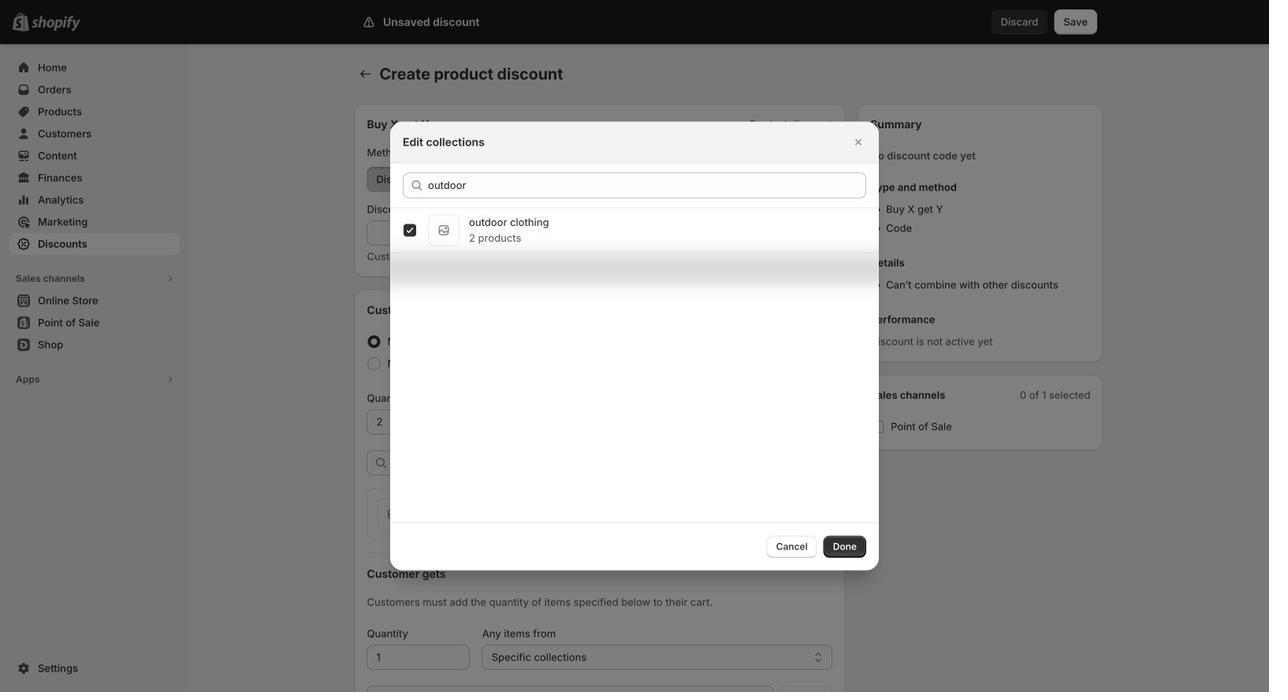 Task type: locate. For each thing, give the bounding box(es) containing it.
dialog
[[0, 122, 1269, 571]]



Task type: vqa. For each thing, say whether or not it's contained in the screenshot.
dialog
yes



Task type: describe. For each thing, give the bounding box(es) containing it.
shopify image
[[32, 16, 80, 31]]

Search collections text field
[[428, 173, 866, 198]]



